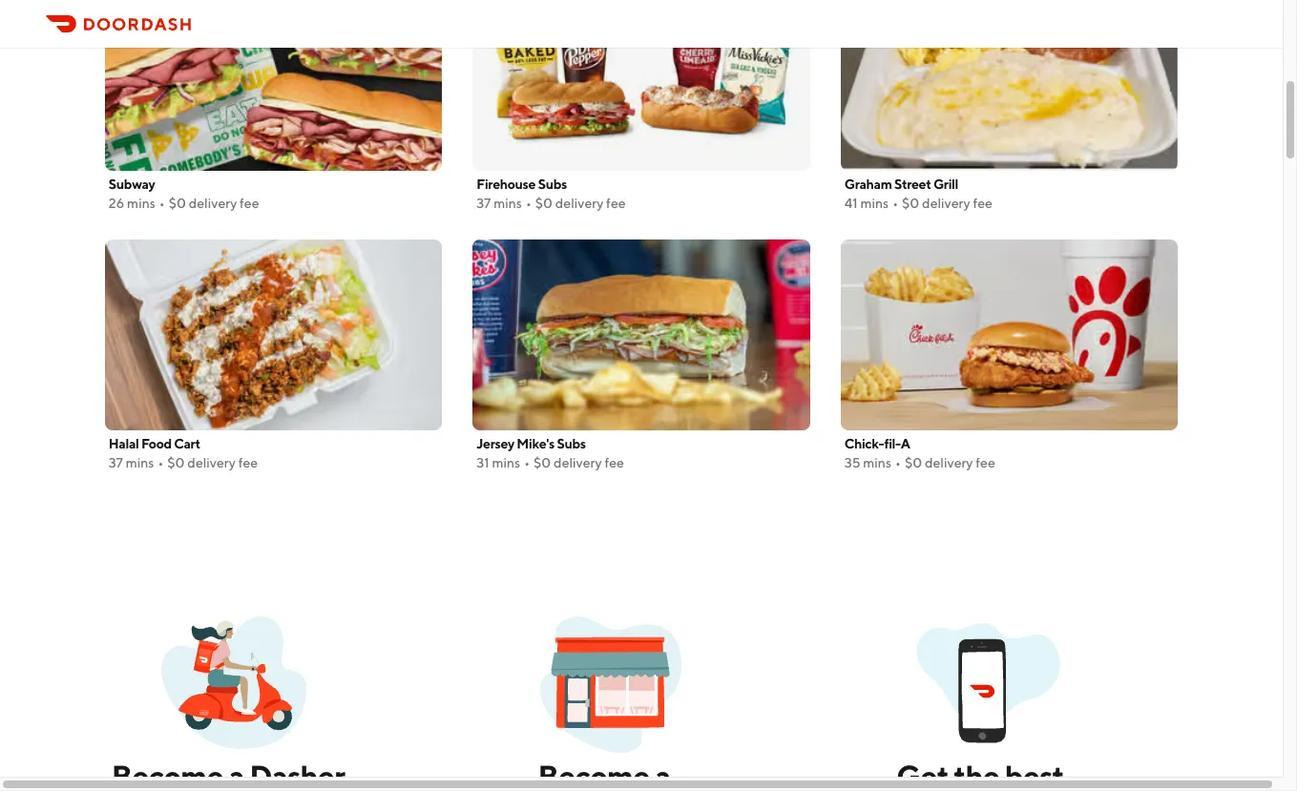 Task type: describe. For each thing, give the bounding box(es) containing it.
chick-
[[844, 436, 884, 451]]

become a dasher image
[[161, 610, 308, 757]]

firehouse
[[477, 177, 536, 192]]

street
[[894, 177, 931, 192]]

mins for jersey mike's subs 31 mins • $0 delivery fee
[[492, 455, 520, 471]]

• inside subway 26 mins • $0 delivery fee
[[159, 196, 165, 211]]

• for halal food cart 37 mins • $0 delivery fee
[[158, 455, 164, 471]]

halal food cart 37 mins • $0 delivery fee
[[109, 436, 258, 471]]

delivery for graham street grill 41 mins • $0 delivery fee
[[922, 196, 970, 211]]

fee for graham street grill 41 mins • $0 delivery fee
[[973, 196, 992, 211]]

41
[[844, 196, 858, 211]]

cart
[[174, 436, 200, 451]]

$0 for chick-fil-a 35 mins • $0 delivery fee
[[905, 455, 922, 471]]

mins for halal food cart 37 mins • $0 delivery fee
[[126, 455, 154, 471]]

$0 inside firehouse subs 37 mins • $0 delivery fee
[[535, 196, 553, 211]]

37 inside halal food cart 37 mins • $0 delivery fee
[[109, 455, 123, 471]]

firehouse subs 37 mins • $0 delivery fee
[[477, 177, 626, 211]]

$0 for graham street grill 41 mins • $0 delivery fee
[[902, 196, 919, 211]]

jersey
[[477, 436, 514, 451]]

mins for chick-fil-a 35 mins • $0 delivery fee
[[863, 455, 891, 471]]

26
[[109, 196, 124, 211]]

food
[[141, 436, 172, 451]]

subway 26 mins • $0 delivery fee
[[109, 177, 259, 211]]



Task type: locate. For each thing, give the bounding box(es) containing it.
fee inside subway 26 mins • $0 delivery fee
[[240, 196, 259, 211]]

$0 down the firehouse
[[535, 196, 553, 211]]

fil-
[[884, 436, 901, 451]]

mins down jersey at the bottom left of page
[[492, 455, 520, 471]]

fee inside jersey mike's subs 31 mins • $0 delivery fee
[[605, 455, 624, 471]]

$0 inside 'chick-fil-a 35 mins • $0 delivery fee'
[[905, 455, 922, 471]]

$0
[[169, 196, 186, 211], [535, 196, 553, 211], [902, 196, 919, 211], [167, 455, 185, 471], [534, 455, 551, 471], [905, 455, 922, 471]]

• down fil-
[[895, 455, 901, 471]]

1 vertical spatial 37
[[109, 455, 123, 471]]

• inside graham street grill 41 mins • $0 delivery fee
[[893, 196, 898, 211]]

37 inside firehouse subs 37 mins • $0 delivery fee
[[477, 196, 491, 211]]

•
[[159, 196, 165, 211], [526, 196, 531, 211], [893, 196, 898, 211], [158, 455, 164, 471], [524, 455, 530, 471], [895, 455, 901, 471]]

• down the food
[[158, 455, 164, 471]]

37 down the firehouse
[[477, 196, 491, 211]]

$0 for jersey mike's subs 31 mins • $0 delivery fee
[[534, 455, 551, 471]]

fee inside 'chick-fil-a 35 mins • $0 delivery fee'
[[976, 455, 995, 471]]

subs inside firehouse subs 37 mins • $0 delivery fee
[[538, 177, 567, 192]]

• right 26
[[159, 196, 165, 211]]

0 vertical spatial subs
[[538, 177, 567, 192]]

subs right mike's
[[557, 436, 586, 451]]

$0 right 26
[[169, 196, 186, 211]]

$0 inside graham street grill 41 mins • $0 delivery fee
[[902, 196, 919, 211]]

$0 inside halal food cart 37 mins • $0 delivery fee
[[167, 455, 185, 471]]

mins down the firehouse
[[494, 196, 522, 211]]

$0 down mike's
[[534, 455, 551, 471]]

35
[[844, 455, 860, 471]]

• inside halal food cart 37 mins • $0 delivery fee
[[158, 455, 164, 471]]

• for chick-fil-a 35 mins • $0 delivery fee
[[895, 455, 901, 471]]

become a partner image
[[537, 610, 684, 757]]

halal
[[109, 436, 139, 451]]

fee inside graham street grill 41 mins • $0 delivery fee
[[973, 196, 992, 211]]

delivery
[[189, 196, 237, 211], [555, 196, 603, 211], [922, 196, 970, 211], [187, 455, 236, 471], [554, 455, 602, 471], [925, 455, 973, 471]]

delivery inside 'chick-fil-a 35 mins • $0 delivery fee'
[[925, 455, 973, 471]]

mins inside firehouse subs 37 mins • $0 delivery fee
[[494, 196, 522, 211]]

subs
[[538, 177, 567, 192], [557, 436, 586, 451]]

mins inside subway 26 mins • $0 delivery fee
[[127, 196, 155, 211]]

• inside firehouse subs 37 mins • $0 delivery fee
[[526, 196, 531, 211]]

mins inside graham street grill 41 mins • $0 delivery fee
[[860, 196, 889, 211]]

delivery inside subway 26 mins • $0 delivery fee
[[189, 196, 237, 211]]

a
[[901, 436, 910, 451]]

chick-fil-a 35 mins • $0 delivery fee
[[844, 436, 995, 471]]

mins
[[127, 196, 155, 211], [494, 196, 522, 211], [860, 196, 889, 211], [126, 455, 154, 471], [492, 455, 520, 471], [863, 455, 891, 471]]

• for jersey mike's subs 31 mins • $0 delivery fee
[[524, 455, 530, 471]]

$0 down cart
[[167, 455, 185, 471]]

1 vertical spatial subs
[[557, 436, 586, 451]]

$0 for halal food cart 37 mins • $0 delivery fee
[[167, 455, 185, 471]]

1 horizontal spatial 37
[[477, 196, 491, 211]]

• for graham street grill 41 mins • $0 delivery fee
[[893, 196, 898, 211]]

• down street
[[893, 196, 898, 211]]

fee for chick-fil-a 35 mins • $0 delivery fee
[[976, 455, 995, 471]]

delivery inside firehouse subs 37 mins • $0 delivery fee
[[555, 196, 603, 211]]

subway
[[109, 177, 155, 192]]

fee
[[240, 196, 259, 211], [606, 196, 626, 211], [973, 196, 992, 211], [238, 455, 258, 471], [605, 455, 624, 471], [976, 455, 995, 471]]

subs inside jersey mike's subs 31 mins • $0 delivery fee
[[557, 436, 586, 451]]

delivery inside jersey mike's subs 31 mins • $0 delivery fee
[[554, 455, 602, 471]]

fee inside halal food cart 37 mins • $0 delivery fee
[[238, 455, 258, 471]]

grill
[[933, 177, 958, 192]]

mins down the graham
[[860, 196, 889, 211]]

mins down subway
[[127, 196, 155, 211]]

mins inside 'chick-fil-a 35 mins • $0 delivery fee'
[[863, 455, 891, 471]]

mins for graham street grill 41 mins • $0 delivery fee
[[860, 196, 889, 211]]

fee for jersey mike's subs 31 mins • $0 delivery fee
[[605, 455, 624, 471]]

$0 inside jersey mike's subs 31 mins • $0 delivery fee
[[534, 455, 551, 471]]

31
[[477, 455, 489, 471]]

get the best doordash experience image
[[913, 610, 1060, 757]]

delivery inside halal food cart 37 mins • $0 delivery fee
[[187, 455, 236, 471]]

mins inside halal food cart 37 mins • $0 delivery fee
[[126, 455, 154, 471]]

delivery inside graham street grill 41 mins • $0 delivery fee
[[922, 196, 970, 211]]

mike's
[[517, 436, 555, 451]]

subs right the firehouse
[[538, 177, 567, 192]]

37 down halal
[[109, 455, 123, 471]]

graham street grill 41 mins • $0 delivery fee
[[844, 177, 992, 211]]

• down mike's
[[524, 455, 530, 471]]

delivery for jersey mike's subs 31 mins • $0 delivery fee
[[554, 455, 602, 471]]

• down the firehouse
[[526, 196, 531, 211]]

mins down halal
[[126, 455, 154, 471]]

graham
[[844, 177, 892, 192]]

$0 inside subway 26 mins • $0 delivery fee
[[169, 196, 186, 211]]

delivery for chick-fil-a 35 mins • $0 delivery fee
[[925, 455, 973, 471]]

mins down chick-
[[863, 455, 891, 471]]

$0 down a
[[905, 455, 922, 471]]

• inside 'chick-fil-a 35 mins • $0 delivery fee'
[[895, 455, 901, 471]]

37
[[477, 196, 491, 211], [109, 455, 123, 471]]

• inside jersey mike's subs 31 mins • $0 delivery fee
[[524, 455, 530, 471]]

fee inside firehouse subs 37 mins • $0 delivery fee
[[606, 196, 626, 211]]

delivery for halal food cart 37 mins • $0 delivery fee
[[187, 455, 236, 471]]

0 vertical spatial 37
[[477, 196, 491, 211]]

mins inside jersey mike's subs 31 mins • $0 delivery fee
[[492, 455, 520, 471]]

jersey mike's subs 31 mins • $0 delivery fee
[[477, 436, 624, 471]]

0 horizontal spatial 37
[[109, 455, 123, 471]]

$0 down street
[[902, 196, 919, 211]]

fee for halal food cart 37 mins • $0 delivery fee
[[238, 455, 258, 471]]



Task type: vqa. For each thing, say whether or not it's contained in the screenshot.


